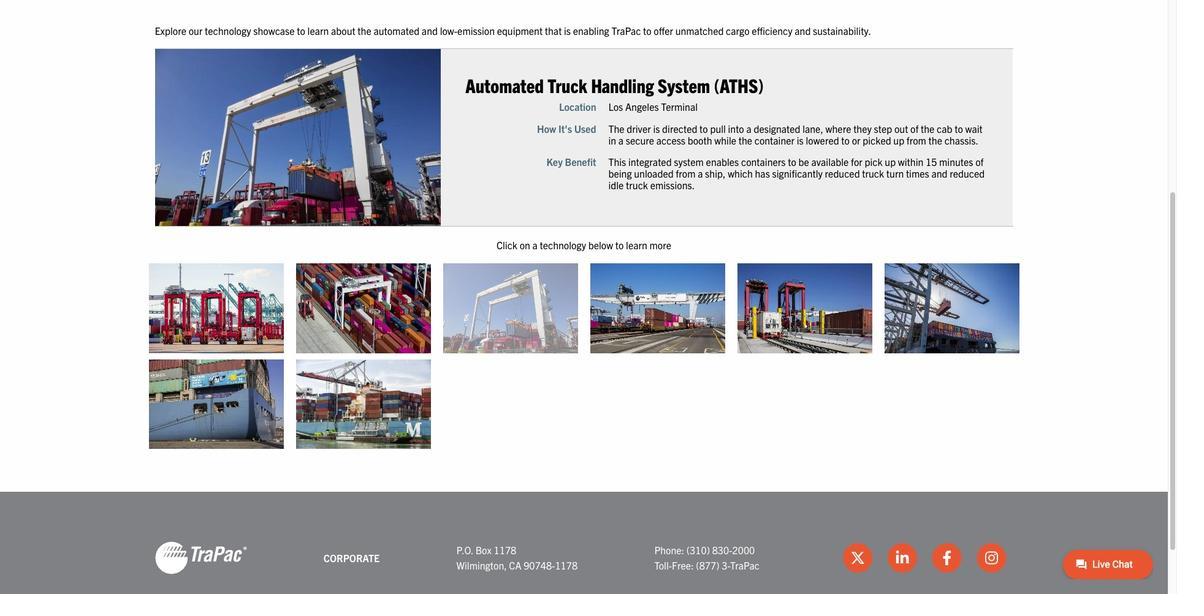 Task type: locate. For each thing, give the bounding box(es) containing it.
automated
[[374, 24, 419, 37]]

0 horizontal spatial reduced
[[825, 167, 860, 180]]

830-
[[712, 544, 732, 557]]

of inside this integrated system enables containers to be available for pick up within 15 minutes of being unloaded from a ship, which has significantly reduced truck turn times and reduced idle truck emissions.
[[976, 156, 984, 168]]

of for out
[[910, 122, 919, 135]]

1 horizontal spatial from
[[907, 134, 926, 146]]

benefit
[[565, 156, 596, 168]]

learn left more
[[626, 239, 647, 252]]

1178 right ca
[[555, 560, 578, 572]]

1 horizontal spatial of
[[976, 156, 984, 168]]

to inside this integrated system enables containers to be available for pick up within 15 minutes of being unloaded from a ship, which has significantly reduced truck turn times and reduced idle truck emissions.
[[788, 156, 796, 168]]

to left offer
[[643, 24, 652, 37]]

0 vertical spatial from
[[907, 134, 926, 146]]

ca
[[509, 560, 521, 572]]

up
[[893, 134, 904, 146], [885, 156, 896, 168]]

terminal
[[661, 101, 698, 113]]

from
[[907, 134, 926, 146], [676, 167, 696, 180]]

p.o.
[[456, 544, 473, 557]]

of right minutes
[[976, 156, 984, 168]]

key
[[547, 156, 563, 168]]

to left pull
[[700, 122, 708, 135]]

enables
[[706, 156, 739, 168]]

0 horizontal spatial trapac
[[612, 24, 641, 37]]

2 horizontal spatial is
[[797, 134, 804, 146]]

0 vertical spatial of
[[910, 122, 919, 135]]

1 horizontal spatial reduced
[[950, 167, 985, 180]]

trapac down 2000
[[730, 560, 760, 572]]

while
[[714, 134, 736, 146]]

(310)
[[687, 544, 710, 557]]

1 vertical spatial of
[[976, 156, 984, 168]]

from left ship,
[[676, 167, 696, 180]]

1 vertical spatial 1178
[[555, 560, 578, 572]]

angeles
[[625, 101, 659, 113]]

90748-
[[524, 560, 555, 572]]

1 horizontal spatial technology
[[540, 239, 586, 252]]

and inside this integrated system enables containers to be available for pick up within 15 minutes of being unloaded from a ship, which has significantly reduced truck turn times and reduced idle truck emissions.
[[932, 167, 948, 180]]

0 vertical spatial up
[[893, 134, 904, 146]]

available
[[811, 156, 849, 168]]

0 vertical spatial technology
[[205, 24, 251, 37]]

up right step
[[893, 134, 904, 146]]

to right the cab
[[955, 122, 963, 135]]

reduced down chassis.
[[950, 167, 985, 180]]

a left ship,
[[698, 167, 703, 180]]

technology left below
[[540, 239, 586, 252]]

of
[[910, 122, 919, 135], [976, 156, 984, 168]]

1 vertical spatial technology
[[540, 239, 586, 252]]

truck right idle
[[626, 179, 648, 191]]

to right below
[[615, 239, 624, 252]]

0 horizontal spatial is
[[564, 24, 571, 37]]

explore
[[155, 24, 186, 37]]

technology right the our
[[205, 24, 251, 37]]

about
[[331, 24, 355, 37]]

click
[[497, 239, 517, 252]]

they
[[854, 122, 872, 135]]

and right efficiency
[[795, 24, 811, 37]]

is right driver
[[653, 122, 660, 135]]

truck left turn on the right top
[[862, 167, 884, 180]]

how
[[537, 122, 556, 135]]

automated
[[465, 73, 544, 97]]

footer
[[0, 493, 1168, 595]]

our
[[189, 24, 203, 37]]

from up within
[[907, 134, 926, 146]]

1178
[[494, 544, 516, 557], [555, 560, 578, 572]]

1 horizontal spatial trapac
[[730, 560, 760, 572]]

0 horizontal spatial from
[[676, 167, 696, 180]]

up inside the driver is directed to pull into a designated lane, where they step out of the cab to wait in a secure access booth while the container is lowered to or picked up from the chassis.
[[893, 134, 904, 146]]

step
[[874, 122, 892, 135]]

offer
[[654, 24, 673, 37]]

to left be
[[788, 156, 796, 168]]

2 reduced from the left
[[950, 167, 985, 180]]

of inside the driver is directed to pull into a designated lane, where they step out of the cab to wait in a secure access booth while the container is lowered to or picked up from the chassis.
[[910, 122, 919, 135]]

container
[[755, 134, 795, 146]]

1 horizontal spatial is
[[653, 122, 660, 135]]

from inside the driver is directed to pull into a designated lane, where they step out of the cab to wait in a secure access booth while the container is lowered to or picked up from the chassis.
[[907, 134, 926, 146]]

and left low-
[[422, 24, 438, 37]]

learn
[[307, 24, 329, 37], [626, 239, 647, 252]]

los angeles terminal
[[608, 101, 698, 113]]

1 vertical spatial up
[[885, 156, 896, 168]]

out
[[894, 122, 908, 135]]

truck
[[862, 167, 884, 180], [626, 179, 648, 191]]

wait
[[965, 122, 983, 135]]

wilmington,
[[456, 560, 507, 572]]

1 vertical spatial learn
[[626, 239, 647, 252]]

1 vertical spatial trapac
[[730, 560, 760, 572]]

unloaded
[[634, 167, 674, 180]]

up inside this integrated system enables containers to be available for pick up within 15 minutes of being unloaded from a ship, which has significantly reduced truck turn times and reduced idle truck emissions.
[[885, 156, 896, 168]]

box
[[476, 544, 492, 557]]

phone: (310) 830-2000 toll-free: (877) 3-trapac
[[654, 544, 760, 572]]

trapac
[[612, 24, 641, 37], [730, 560, 760, 572]]

the
[[358, 24, 371, 37], [921, 122, 935, 135], [739, 134, 752, 146], [929, 134, 942, 146]]

idle
[[608, 179, 624, 191]]

is up be
[[797, 134, 804, 146]]

enabling
[[573, 24, 609, 37]]

and
[[422, 24, 438, 37], [795, 24, 811, 37], [932, 167, 948, 180]]

0 vertical spatial trapac
[[612, 24, 641, 37]]

trapac inside phone: (310) 830-2000 toll-free: (877) 3-trapac
[[730, 560, 760, 572]]

2 horizontal spatial and
[[932, 167, 948, 180]]

is right that
[[564, 24, 571, 37]]

the left the cab
[[921, 122, 935, 135]]

designated
[[754, 122, 800, 135]]

reduced left pick
[[825, 167, 860, 180]]

3-
[[722, 560, 730, 572]]

which
[[728, 167, 753, 180]]

p.o. box 1178 wilmington, ca 90748-1178
[[456, 544, 578, 572]]

that
[[545, 24, 562, 37]]

reduced
[[825, 167, 860, 180], [950, 167, 985, 180]]

corporate image
[[155, 542, 247, 576]]

and right times
[[932, 167, 948, 180]]

system
[[674, 156, 704, 168]]

trapac los angeles automated straddle carrier image
[[149, 264, 284, 354]]

1 horizontal spatial learn
[[626, 239, 647, 252]]

0 horizontal spatial of
[[910, 122, 919, 135]]

within
[[898, 156, 924, 168]]

automated truck handling system (aths)
[[465, 73, 764, 97]]

driver
[[627, 122, 651, 135]]

the up 15
[[929, 134, 942, 146]]

the right while
[[739, 134, 752, 146]]

minutes
[[939, 156, 973, 168]]

trapac right enabling
[[612, 24, 641, 37]]

0 horizontal spatial 1178
[[494, 544, 516, 557]]

of right out on the right top
[[910, 122, 919, 135]]

learn left 'about'
[[307, 24, 329, 37]]

up right pick
[[885, 156, 896, 168]]

where
[[826, 122, 851, 135]]

2000
[[732, 544, 755, 557]]

1 vertical spatial from
[[676, 167, 696, 180]]

automated truck handling system (aths) main content
[[143, 23, 1177, 456]]

a
[[746, 122, 751, 135], [618, 134, 624, 146], [698, 167, 703, 180], [532, 239, 538, 252]]

0 horizontal spatial learn
[[307, 24, 329, 37]]

to right showcase
[[297, 24, 305, 37]]

a right in on the right top of page
[[618, 134, 624, 146]]

1 horizontal spatial 1178
[[555, 560, 578, 572]]

the
[[608, 122, 624, 135]]

is
[[564, 24, 571, 37], [653, 122, 660, 135], [797, 134, 804, 146]]

1178 up ca
[[494, 544, 516, 557]]

how it's used
[[537, 122, 596, 135]]

the right 'about'
[[358, 24, 371, 37]]

to
[[297, 24, 305, 37], [643, 24, 652, 37], [700, 122, 708, 135], [955, 122, 963, 135], [841, 134, 850, 146], [788, 156, 796, 168], [615, 239, 624, 252]]

more
[[650, 239, 671, 252]]



Task type: describe. For each thing, give the bounding box(es) containing it.
1 reduced from the left
[[825, 167, 860, 180]]

access
[[656, 134, 685, 146]]

integrated
[[628, 156, 672, 168]]

0 horizontal spatial truck
[[626, 179, 648, 191]]

a right the on
[[532, 239, 538, 252]]

equipment
[[497, 24, 543, 37]]

sustainability.
[[813, 24, 871, 37]]

a inside this integrated system enables containers to be available for pick up within 15 minutes of being unloaded from a ship, which has significantly reduced truck turn times and reduced idle truck emissions.
[[698, 167, 703, 180]]

showcase
[[253, 24, 295, 37]]

in
[[608, 134, 616, 146]]

the driver is directed to pull into a designated lane, where they step out of the cab to wait in a secure access booth while the container is lowered to or picked up from the chassis.
[[608, 122, 983, 146]]

being
[[608, 167, 632, 180]]

0 vertical spatial learn
[[307, 24, 329, 37]]

cargo
[[726, 24, 750, 37]]

into
[[728, 122, 744, 135]]

below
[[588, 239, 613, 252]]

to left or
[[841, 134, 850, 146]]

15
[[926, 156, 937, 168]]

secure
[[626, 134, 654, 146]]

for
[[851, 156, 863, 168]]

of for minutes
[[976, 156, 984, 168]]

1 horizontal spatial and
[[795, 24, 811, 37]]

system
[[658, 73, 710, 97]]

pick
[[865, 156, 883, 168]]

this
[[608, 156, 626, 168]]

pull
[[710, 122, 726, 135]]

used
[[574, 122, 596, 135]]

turn
[[886, 167, 904, 180]]

this integrated system enables containers to be available for pick up within 15 minutes of being unloaded from a ship, which has significantly reduced truck turn times and reduced idle truck emissions.
[[608, 156, 985, 191]]

phone:
[[654, 544, 684, 557]]

1 horizontal spatial truck
[[862, 167, 884, 180]]

booth
[[688, 134, 712, 146]]

(aths)
[[714, 73, 764, 97]]

low-
[[440, 24, 457, 37]]

explore our technology showcase to learn about the automated and low-emission equipment that is enabling trapac to offer unmatched cargo efficiency and sustainability.
[[155, 24, 871, 37]]

trapac los angeles automated stacking crane image
[[296, 264, 431, 354]]

footer containing p.o. box 1178
[[0, 493, 1168, 595]]

unmatched
[[675, 24, 724, 37]]

(877)
[[696, 560, 720, 572]]

from inside this integrated system enables containers to be available for pick up within 15 minutes of being unloaded from a ship, which has significantly reduced truck turn times and reduced idle truck emissions.
[[676, 167, 696, 180]]

picked
[[863, 134, 891, 146]]

corporate
[[324, 552, 380, 564]]

lowered
[[806, 134, 839, 146]]

ship,
[[705, 167, 726, 180]]

lane,
[[803, 122, 823, 135]]

significantly
[[772, 167, 823, 180]]

on
[[520, 239, 530, 252]]

trapac inside automated truck handling system (aths) main content
[[612, 24, 641, 37]]

cab
[[937, 122, 952, 135]]

los
[[608, 101, 623, 113]]

it's
[[558, 122, 572, 135]]

click on a technology below to learn more
[[497, 239, 671, 252]]

has
[[755, 167, 770, 180]]

free:
[[672, 560, 694, 572]]

0 vertical spatial 1178
[[494, 544, 516, 557]]

key benefit
[[547, 156, 596, 168]]

a right into
[[746, 122, 751, 135]]

0 horizontal spatial technology
[[205, 24, 251, 37]]

efficiency
[[752, 24, 792, 37]]

location
[[559, 101, 596, 113]]

toll-
[[654, 560, 672, 572]]

0 horizontal spatial and
[[422, 24, 438, 37]]

trapac los angeles automated radiation scanning image
[[737, 264, 872, 354]]

be
[[799, 156, 809, 168]]

handling
[[591, 73, 654, 97]]

or
[[852, 134, 861, 146]]

emission
[[457, 24, 495, 37]]

emissions.
[[650, 179, 695, 191]]

containers
[[741, 156, 786, 168]]

chassis.
[[945, 134, 978, 146]]

times
[[906, 167, 929, 180]]

directed
[[662, 122, 697, 135]]

truck
[[548, 73, 587, 97]]



Task type: vqa. For each thing, say whether or not it's contained in the screenshot.
the 'industry.'
no



